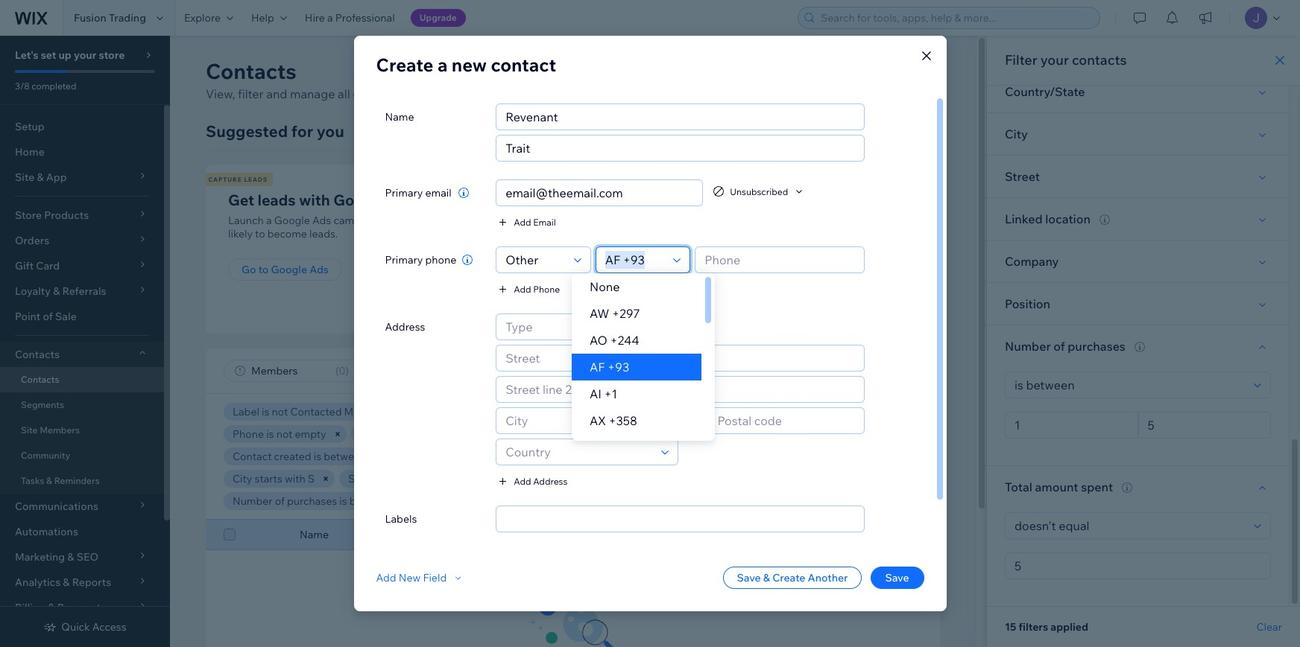 Task type: describe. For each thing, give the bounding box(es) containing it.
setup link
[[0, 114, 164, 139]]

add inside grow your contact list add contacts by importing them via gmail or a csv file.
[[647, 214, 667, 227]]

location for linked location doesn't equal any of hickory drive
[[509, 473, 548, 486]]

created
[[274, 450, 311, 464]]

status up the save button
[[915, 529, 945, 542]]

get leads with google ads launch a google ads campaign to target people likely to become leads.
[[228, 191, 462, 241]]

email for email deliverability status is inactive
[[712, 406, 739, 419]]

Last name field
[[501, 136, 860, 161]]

segments
[[21, 400, 64, 411]]

with for google
[[299, 191, 330, 209]]

From number field
[[1010, 413, 1133, 438]]

a right hire
[[327, 11, 333, 25]]

fusion trading
[[74, 11, 146, 25]]

City field
[[501, 409, 673, 434]]

and down the new
[[486, 86, 507, 101]]

store
[[99, 48, 125, 62]]

empty for phone is not empty
[[295, 428, 326, 441]]

af +93 option
[[572, 354, 701, 381]]

grow your contact list add contacts by importing them via gmail or a csv file.
[[647, 191, 872, 241]]

+358
[[608, 414, 637, 429]]

spent for total amount spent is not 5
[[528, 495, 556, 508]]

1 2023 from the left
[[406, 450, 431, 464]]

for
[[291, 122, 313, 141]]

contacts inside grow your contact list add contacts by importing them via gmail or a csv file.
[[670, 214, 712, 227]]

total amount spent
[[1005, 480, 1113, 495]]

Phone field
[[700, 248, 860, 273]]

algeria
[[792, 450, 826, 464]]

street is not empty
[[348, 473, 441, 486]]

and right filter
[[266, 86, 287, 101]]

leads
[[258, 191, 296, 209]]

Street field
[[501, 346, 860, 371]]

fusion
[[74, 11, 106, 25]]

phone for phone is not empty
[[233, 428, 264, 441]]

by
[[714, 214, 726, 227]]

of inside 'contacts view, filter and manage all of your site's customers and leads. learn more'
[[353, 86, 364, 101]]

hickory
[[650, 473, 687, 486]]

sale
[[55, 310, 77, 324]]

90
[[638, 450, 652, 464]]

total amount spent is not 5
[[462, 495, 593, 508]]

select an option field for number of purchases
[[1010, 373, 1250, 398]]

0
[[339, 365, 346, 378]]

a left the new
[[438, 54, 448, 76]]

not for phone is not empty
[[276, 428, 292, 441]]

ads inside the go to google ads button
[[310, 263, 329, 277]]

and right me
[[362, 406, 380, 419]]

contacts inside popup button
[[15, 348, 60, 362]]

location for linked location
[[1045, 212, 1091, 227]]

site's
[[394, 86, 422, 101]]

not for label is not contacted me and customers
[[272, 406, 288, 419]]

0 vertical spatial between
[[324, 450, 366, 464]]

add for add new field
[[376, 572, 396, 585]]

contact inside button
[[877, 64, 922, 79]]

filters
[[1019, 621, 1048, 634]]

subscribed
[[624, 406, 679, 419]]

Code field
[[601, 248, 669, 273]]

help button
[[242, 0, 296, 36]]

1 vertical spatial clear
[[1257, 621, 1282, 634]]

go to google ads
[[242, 263, 329, 277]]

help
[[251, 11, 274, 25]]

1 horizontal spatial clear button
[[1257, 621, 1282, 634]]

site members
[[21, 425, 80, 436]]

3/8
[[15, 81, 29, 92]]

total for total amount spent
[[1005, 480, 1033, 495]]

target
[[396, 214, 426, 227]]

campaign
[[334, 214, 382, 227]]

save for save
[[885, 572, 909, 585]]

1 vertical spatial between
[[350, 495, 392, 508]]

your inside grow your contact list add contacts by importing them via gmail or a csv file.
[[689, 191, 721, 209]]

ai
[[590, 387, 601, 402]]

equal
[[589, 473, 616, 486]]

)
[[346, 365, 349, 378]]

city for city
[[1005, 127, 1028, 142]]

ax +358
[[590, 414, 637, 429]]

ao +244
[[590, 333, 639, 348]]

suggested for you
[[206, 122, 344, 141]]

members
[[40, 425, 80, 436]]

add new field button
[[376, 572, 465, 585]]

empty for street is not empty
[[409, 473, 441, 486]]

access
[[92, 621, 126, 634]]

unsubscribed button
[[712, 185, 806, 198]]

0 vertical spatial clear button
[[617, 493, 662, 511]]

Street line 2 (Optional) field
[[501, 377, 860, 403]]

country/state for country/state
[[1005, 84, 1085, 99]]

me
[[344, 406, 360, 419]]

days
[[654, 450, 676, 464]]

with for s
[[285, 473, 305, 486]]

al
[[590, 441, 605, 456]]

select an option field for total amount spent
[[1010, 514, 1250, 539]]

the
[[600, 450, 616, 464]]

customers
[[424, 86, 483, 101]]

To number field
[[1143, 413, 1266, 438]]

Country field
[[501, 440, 657, 465]]

not for street is not empty
[[391, 473, 407, 486]]

google inside the go to google ads button
[[271, 263, 307, 277]]

or
[[854, 214, 864, 227]]

deliverability
[[741, 406, 804, 419]]

al +355
[[590, 441, 636, 456]]

in
[[589, 450, 598, 464]]

leads. inside "get leads with google ads launch a google ads campaign to target people likely to become leads."
[[309, 227, 338, 241]]

Email field
[[501, 180, 698, 206]]

aw +297
[[590, 306, 640, 321]]

reminders
[[54, 476, 100, 487]]

& for create
[[763, 572, 770, 585]]

amount for total amount spent is not 5
[[488, 495, 526, 508]]

primary phone
[[385, 253, 456, 267]]

1 5 from the left
[[422, 495, 428, 508]]

0 vertical spatial clear
[[628, 496, 651, 507]]

0 vertical spatial contacts
[[1072, 51, 1127, 69]]

more
[[644, 176, 665, 183]]

trading
[[109, 11, 146, 25]]

street for street is not empty
[[348, 473, 378, 486]]

quick access
[[61, 621, 126, 634]]

filter for filter your contacts
[[1005, 51, 1038, 69]]

learn more button
[[545, 85, 608, 103]]

create for create a new contact
[[376, 54, 434, 76]]

community link
[[0, 444, 164, 469]]

contacts up segments
[[21, 374, 59, 385]]

aw
[[590, 306, 609, 321]]

Enter a value number field
[[1010, 554, 1266, 579]]

gmail
[[823, 214, 851, 227]]

go to google ads button
[[228, 259, 342, 281]]

1 vertical spatial ads
[[312, 214, 331, 227]]

contacts
[[667, 176, 706, 183]]

Unsaved view field
[[247, 361, 331, 382]]

contact created is between dec 22, 2023 and dec 10, 2023
[[233, 450, 516, 464]]

suggested
[[206, 122, 288, 141]]

linked for linked location
[[1005, 212, 1043, 227]]

last
[[619, 450, 636, 464]]

starts
[[255, 473, 282, 486]]

none
[[590, 280, 620, 294]]

subscriber
[[498, 406, 550, 419]]

purchases for number of purchases is between 1 and 5
[[287, 495, 337, 508]]

become
[[267, 227, 307, 241]]

launch
[[228, 214, 264, 227]]

of for number of purchases is between 1 and 5
[[275, 495, 285, 508]]

setup
[[15, 120, 45, 133]]

1 vertical spatial name
[[300, 529, 329, 542]]

birthdate
[[541, 450, 587, 464]]

list box containing none
[[572, 274, 715, 461]]

email for email
[[467, 529, 493, 542]]

+93
[[607, 360, 629, 375]]

add phone button
[[496, 283, 560, 296]]

contacts button
[[0, 342, 164, 368]]

2 2023 from the left
[[492, 450, 516, 464]]

email for email subscriber status is never subscribed
[[469, 406, 496, 419]]



Task type: locate. For each thing, give the bounding box(es) containing it.
1 horizontal spatial contacts
[[1072, 51, 1127, 69]]

simon
[[638, 428, 669, 441]]

import contacts button
[[647, 259, 755, 281]]

add phone
[[514, 284, 560, 295]]

1 type field from the top
[[501, 248, 569, 273]]

to inside button
[[258, 263, 269, 277]]

1 horizontal spatial &
[[763, 572, 770, 585]]

purchases for number of purchases
[[1068, 339, 1126, 354]]

save button
[[870, 567, 924, 590]]

0 horizontal spatial clear button
[[617, 493, 662, 511]]

quick access button
[[43, 621, 126, 634]]

point
[[15, 310, 40, 324]]

not down doesn't
[[568, 495, 584, 508]]

& right tasks
[[46, 476, 52, 487]]

dec left 22,
[[369, 450, 388, 464]]

0 vertical spatial filter
[[1005, 51, 1038, 69]]

sidebar element
[[0, 36, 170, 648]]

upgrade
[[419, 12, 457, 23]]

to right go
[[258, 263, 269, 277]]

not left member
[[446, 428, 462, 441]]

street down contact created is between dec 22, 2023 and dec 10, 2023
[[348, 473, 378, 486]]

0 vertical spatial select an option field
[[1010, 373, 1250, 398]]

add inside button
[[514, 217, 531, 228]]

1 vertical spatial country/state
[[710, 450, 779, 464]]

a inside grow your contact list add contacts by importing them via gmail or a csv file.
[[866, 214, 872, 227]]

1 vertical spatial phone
[[233, 428, 264, 441]]

s
[[308, 473, 315, 486]]

member up contact created is between dec 22, 2023 and dec 10, 2023
[[360, 428, 401, 441]]

1 horizontal spatial contact
[[877, 64, 922, 79]]

0 horizontal spatial number
[[233, 495, 273, 508]]

amount for total amount spent
[[1035, 480, 1078, 495]]

1 vertical spatial clear button
[[1257, 621, 1282, 634]]

home link
[[0, 139, 164, 165]]

filter
[[238, 86, 264, 101]]

member for member status
[[871, 529, 912, 542]]

1 horizontal spatial filter
[[1005, 51, 1038, 69]]

primary for primary email
[[385, 186, 423, 200]]

site
[[21, 425, 38, 436]]

create contact button
[[805, 58, 940, 85]]

1 vertical spatial empty
[[409, 473, 441, 486]]

1 vertical spatial address
[[533, 476, 568, 487]]

label
[[233, 406, 259, 419]]

1 horizontal spatial contact
[[725, 191, 779, 209]]

primary email
[[385, 186, 452, 200]]

2023 right 10,
[[492, 450, 516, 464]]

ai +1
[[590, 387, 617, 402]]

member status is not a member
[[360, 428, 514, 441]]

another
[[808, 572, 848, 585]]

2 5 from the left
[[587, 495, 593, 508]]

total
[[1005, 480, 1033, 495], [462, 495, 486, 508]]

of inside 'link'
[[43, 310, 53, 324]]

phone inside the add phone "button"
[[533, 284, 560, 295]]

0 horizontal spatial street
[[348, 473, 378, 486]]

empty
[[295, 428, 326, 441], [409, 473, 441, 486]]

1 horizontal spatial location
[[1045, 212, 1091, 227]]

Type field
[[501, 248, 569, 273], [501, 315, 651, 340]]

1 vertical spatial google
[[274, 214, 310, 227]]

save & create another button
[[723, 567, 861, 590]]

0 vertical spatial linked
[[1005, 212, 1043, 227]]

completed
[[31, 81, 76, 92]]

0 horizontal spatial location
[[509, 473, 548, 486]]

leads. left learn
[[509, 86, 542, 101]]

0 vertical spatial street
[[1005, 169, 1040, 184]]

name down number of purchases is between 1 and 5
[[300, 529, 329, 542]]

0 vertical spatial address
[[385, 321, 425, 334]]

add address button
[[496, 475, 568, 488]]

0 horizontal spatial clear
[[628, 496, 651, 507]]

Search for tools, apps, help & more... field
[[816, 7, 1095, 28]]

1 vertical spatial member
[[871, 529, 912, 542]]

more
[[579, 86, 608, 101]]

site members link
[[0, 418, 164, 444]]

leads. right become
[[309, 227, 338, 241]]

between left 1
[[350, 495, 392, 508]]

tasks & reminders
[[21, 476, 100, 487]]

primary up target
[[385, 186, 423, 200]]

point of sale link
[[0, 304, 164, 330]]

1 horizontal spatial dec
[[454, 450, 473, 464]]

primary for primary phone
[[385, 253, 423, 267]]

0 vertical spatial phone
[[533, 284, 560, 295]]

tasks
[[21, 476, 44, 487]]

save & create another
[[737, 572, 848, 585]]

inactive
[[848, 406, 886, 419]]

0 horizontal spatial &
[[46, 476, 52, 487]]

hire a professional link
[[296, 0, 404, 36]]

0 vertical spatial with
[[299, 191, 330, 209]]

linked up company
[[1005, 212, 1043, 227]]

phone down the any
[[604, 529, 635, 542]]

3/8 completed
[[15, 81, 76, 92]]

empty down the contacted
[[295, 428, 326, 441]]

contacts right import
[[696, 263, 741, 277]]

0 vertical spatial number
[[1005, 339, 1051, 354]]

amount
[[1035, 480, 1078, 495], [488, 495, 526, 508]]

5 right 1
[[422, 495, 428, 508]]

1 vertical spatial leads.
[[309, 227, 338, 241]]

to
[[384, 214, 394, 227], [255, 227, 265, 241], [258, 263, 269, 277]]

& for reminders
[[46, 476, 52, 487]]

street up linked location
[[1005, 169, 1040, 184]]

add address
[[514, 476, 568, 487]]

member
[[472, 428, 514, 441]]

your inside "sidebar" element
[[74, 48, 96, 62]]

create inside button
[[773, 572, 806, 585]]

1 vertical spatial city
[[233, 473, 252, 486]]

1 vertical spatial filter
[[664, 365, 690, 378]]

labels
[[385, 513, 417, 526]]

0 vertical spatial empty
[[295, 428, 326, 441]]

phone is not empty
[[233, 428, 326, 441]]

None checkbox
[[224, 526, 236, 544]]

2023 right 22,
[[406, 450, 431, 464]]

jacob
[[605, 428, 635, 441]]

linked location
[[1005, 212, 1091, 227]]

0 horizontal spatial 2023
[[406, 450, 431, 464]]

2 vertical spatial ads
[[310, 263, 329, 277]]

spent down from number field
[[1081, 480, 1113, 495]]

1 horizontal spatial city
[[1005, 127, 1028, 142]]

phone left none
[[533, 284, 560, 295]]

contacts
[[206, 58, 297, 84], [696, 263, 741, 277], [15, 348, 60, 362], [21, 374, 59, 385]]

2 save from the left
[[885, 572, 909, 585]]

1 horizontal spatial phone
[[533, 284, 560, 295]]

1 horizontal spatial 5
[[587, 495, 593, 508]]

a inside "get leads with google ads launch a google ads campaign to target people likely to become leads."
[[266, 214, 272, 227]]

filter for filter
[[664, 365, 690, 378]]

0 horizontal spatial leads.
[[309, 227, 338, 241]]

1 dec from the left
[[369, 450, 388, 464]]

field
[[423, 572, 447, 585]]

10,
[[475, 450, 489, 464]]

0 horizontal spatial total
[[462, 495, 486, 508]]

to right likely
[[255, 227, 265, 241]]

number for number of purchases is between 1 and 5
[[233, 495, 273, 508]]

0 vertical spatial member
[[360, 428, 401, 441]]

&
[[46, 476, 52, 487], [763, 572, 770, 585]]

add for add phone
[[514, 284, 531, 295]]

phone for phone
[[604, 529, 635, 542]]

2 vertical spatial address
[[741, 529, 781, 542]]

add up total amount spent is not 5
[[514, 476, 531, 487]]

status up assignee at the left
[[552, 406, 582, 419]]

file.
[[671, 227, 688, 241]]

2 select an option field from the top
[[1010, 514, 1250, 539]]

purchases
[[1068, 339, 1126, 354], [287, 495, 337, 508]]

number of purchases is between 1 and 5
[[233, 495, 428, 508]]

1 horizontal spatial create
[[773, 572, 806, 585]]

address inside button
[[533, 476, 568, 487]]

primary
[[385, 186, 423, 200], [385, 253, 423, 267]]

of for point of sale
[[43, 310, 53, 324]]

0 vertical spatial name
[[385, 110, 414, 124]]

contacts inside button
[[696, 263, 741, 277]]

address down birthdate
[[533, 476, 568, 487]]

1 horizontal spatial linked
[[1005, 212, 1043, 227]]

with inside "get leads with google ads launch a google ads campaign to target people likely to become leads."
[[299, 191, 330, 209]]

country/state for country/state is algeria
[[710, 450, 779, 464]]

1 vertical spatial select an option field
[[1010, 514, 1250, 539]]

add for add address
[[514, 476, 531, 487]]

add down add email button
[[514, 284, 531, 295]]

0 vertical spatial ads
[[389, 191, 417, 209]]

importing
[[728, 214, 776, 227]]

1 save from the left
[[737, 572, 761, 585]]

0 horizontal spatial filter
[[664, 365, 690, 378]]

google
[[333, 191, 386, 209], [274, 214, 310, 227], [271, 263, 307, 277]]

email up member
[[469, 406, 496, 419]]

google down become
[[271, 263, 307, 277]]

Zip/ Postal code field
[[688, 409, 860, 434]]

1 horizontal spatial address
[[533, 476, 568, 487]]

via
[[807, 214, 821, 227]]

0 vertical spatial google
[[333, 191, 386, 209]]

a
[[327, 11, 333, 25], [438, 54, 448, 76], [266, 214, 272, 227], [866, 214, 872, 227], [464, 428, 470, 441]]

add for add email
[[514, 217, 531, 228]]

create inside button
[[837, 64, 874, 79]]

country/state down filter your contacts
[[1005, 84, 1085, 99]]

1 select an option field from the top
[[1010, 373, 1250, 398]]

add inside button
[[514, 476, 531, 487]]

and down the member status is not a member
[[433, 450, 451, 464]]

contacts up filter
[[206, 58, 297, 84]]

phone down label at the left bottom
[[233, 428, 264, 441]]

1 vertical spatial number
[[233, 495, 273, 508]]

name down site's
[[385, 110, 414, 124]]

list
[[204, 165, 1039, 334]]

0 horizontal spatial dec
[[369, 450, 388, 464]]

0 horizontal spatial contact
[[491, 54, 556, 76]]

of
[[353, 86, 364, 101], [43, 310, 53, 324], [1054, 339, 1065, 354], [638, 473, 648, 486], [275, 495, 285, 508]]

2 horizontal spatial phone
[[604, 529, 635, 542]]

member up the save button
[[871, 529, 912, 542]]

select an option field up enter a value number field
[[1010, 514, 1250, 539]]

None field
[[510, 507, 860, 532]]

save inside button
[[737, 572, 761, 585]]

0 vertical spatial contact
[[877, 64, 922, 79]]

save inside button
[[885, 572, 909, 585]]

csv
[[647, 227, 669, 241]]

a right or
[[866, 214, 872, 227]]

& inside 'link'
[[46, 476, 52, 487]]

filter inside button
[[664, 365, 690, 378]]

1 horizontal spatial name
[[385, 110, 414, 124]]

add inside "button"
[[514, 284, 531, 295]]

google down leads
[[274, 214, 310, 227]]

a left member
[[464, 428, 470, 441]]

create for create contact
[[837, 64, 874, 79]]

linked down 10,
[[474, 473, 507, 486]]

doesn't
[[550, 473, 587, 486]]

0 vertical spatial country/state
[[1005, 84, 1085, 99]]

member for member status is not a member
[[360, 428, 401, 441]]

0 horizontal spatial save
[[737, 572, 761, 585]]

1 horizontal spatial spent
[[1081, 480, 1113, 495]]

email down total amount spent is not 5
[[467, 529, 493, 542]]

Search... field
[[762, 361, 917, 382]]

address up save & create another button
[[741, 529, 781, 542]]

0 horizontal spatial empty
[[295, 428, 326, 441]]

0 horizontal spatial amount
[[488, 495, 526, 508]]

let's
[[15, 48, 38, 62]]

contact up importing at top
[[725, 191, 779, 209]]

2 horizontal spatial address
[[741, 529, 781, 542]]

linked for linked location doesn't equal any of hickory drive
[[474, 473, 507, 486]]

0 horizontal spatial contacts
[[670, 214, 712, 227]]

select an option field up from number field
[[1010, 373, 1250, 398]]

5 down linked location doesn't equal any of hickory drive at the bottom of page
[[587, 495, 593, 508]]

contacts down point of sale
[[15, 348, 60, 362]]

email inside button
[[533, 217, 556, 228]]

0 horizontal spatial purchases
[[287, 495, 337, 508]]

1 vertical spatial primary
[[385, 253, 423, 267]]

grow
[[647, 191, 686, 209]]

ads down "get leads with google ads launch a google ads campaign to target people likely to become leads."
[[310, 263, 329, 277]]

a down leads
[[266, 214, 272, 227]]

0 horizontal spatial name
[[300, 529, 329, 542]]

email left deliverability
[[712, 406, 739, 419]]

First name field
[[501, 104, 860, 130]]

hire
[[305, 11, 325, 25]]

and right 1
[[402, 495, 420, 508]]

to left target
[[384, 214, 394, 227]]

with right leads
[[299, 191, 330, 209]]

learn
[[545, 86, 576, 101]]

and
[[266, 86, 287, 101], [486, 86, 507, 101], [362, 406, 380, 419], [433, 450, 451, 464], [402, 495, 420, 508]]

contact up learn
[[491, 54, 556, 76]]

1 horizontal spatial 2023
[[492, 450, 516, 464]]

number for number of purchases
[[1005, 339, 1051, 354]]

add left new
[[376, 572, 396, 585]]

applied
[[1051, 621, 1088, 634]]

add down the grow
[[647, 214, 667, 227]]

capture leads
[[208, 176, 268, 183]]

linked location doesn't equal any of hickory drive
[[474, 473, 715, 486]]

1 horizontal spatial country/state
[[1005, 84, 1085, 99]]

1 vertical spatial purchases
[[287, 495, 337, 508]]

1 horizontal spatial total
[[1005, 480, 1033, 495]]

company
[[1005, 254, 1059, 269]]

your inside 'contacts view, filter and manage all of your site's customers and leads. learn more'
[[367, 86, 392, 101]]

number down position
[[1005, 339, 1051, 354]]

1 vertical spatial location
[[509, 473, 548, 486]]

0 horizontal spatial phone
[[233, 428, 264, 441]]

list box
[[572, 274, 715, 461]]

total for total amount spent is not 5
[[462, 495, 486, 508]]

manage
[[290, 86, 335, 101]]

save for save & create another
[[737, 572, 761, 585]]

0 horizontal spatial spent
[[528, 495, 556, 508]]

ads up target
[[389, 191, 417, 209]]

amount down from number field
[[1035, 480, 1078, 495]]

dec left 10,
[[454, 450, 473, 464]]

google up campaign
[[333, 191, 386, 209]]

leads
[[244, 176, 268, 183]]

2 primary from the top
[[385, 253, 423, 267]]

empty down the member status is not a member
[[409, 473, 441, 486]]

get more contacts
[[627, 176, 706, 183]]

status down customers
[[403, 428, 433, 441]]

+297
[[612, 306, 640, 321]]

1 horizontal spatial clear
[[1257, 621, 1282, 634]]

0 vertical spatial contact
[[491, 54, 556, 76]]

0 horizontal spatial create
[[376, 54, 434, 76]]

country/state is algeria
[[710, 450, 826, 464]]

& left another
[[763, 572, 770, 585]]

country/state down zip/ postal code field
[[710, 450, 779, 464]]

1 horizontal spatial street
[[1005, 169, 1040, 184]]

contact inside grow your contact list add contacts by importing them via gmail or a csv file.
[[725, 191, 779, 209]]

0 horizontal spatial country/state
[[710, 450, 779, 464]]

0 horizontal spatial address
[[385, 321, 425, 334]]

not up phone is not empty
[[272, 406, 288, 419]]

1 vertical spatial contact
[[233, 450, 272, 464]]

0 vertical spatial city
[[1005, 127, 1028, 142]]

list containing get leads with google ads
[[204, 165, 1039, 334]]

2 vertical spatial phone
[[604, 529, 635, 542]]

ads left campaign
[[312, 214, 331, 227]]

15 filters applied
[[1005, 621, 1088, 634]]

location up company
[[1045, 212, 1091, 227]]

contacts inside 'contacts view, filter and manage all of your site's customers and leads. learn more'
[[206, 58, 297, 84]]

is
[[262, 406, 269, 419], [585, 406, 592, 419], [838, 406, 846, 419], [266, 428, 274, 441], [436, 428, 444, 441], [595, 428, 602, 441], [314, 450, 321, 464], [782, 450, 789, 464], [381, 473, 388, 486], [339, 495, 347, 508], [558, 495, 566, 508]]

add up the add phone "button"
[[514, 217, 531, 228]]

+244
[[610, 333, 639, 348]]

location up total amount spent is not 5
[[509, 473, 548, 486]]

email down the email field
[[533, 217, 556, 228]]

0 vertical spatial leads.
[[509, 86, 542, 101]]

amount down add address button
[[488, 495, 526, 508]]

type field up af
[[501, 315, 651, 340]]

import contacts
[[661, 263, 741, 277]]

contacts view, filter and manage all of your site's customers and leads. learn more
[[206, 58, 608, 101]]

email deliverability status is inactive
[[712, 406, 886, 419]]

number down starts
[[233, 495, 273, 508]]

Select an option field
[[1010, 373, 1250, 398], [1010, 514, 1250, 539]]

between down me
[[324, 450, 366, 464]]

import
[[661, 263, 694, 277]]

add new field
[[376, 572, 447, 585]]

0 vertical spatial primary
[[385, 186, 423, 200]]

name
[[385, 110, 414, 124], [300, 529, 329, 542]]

type field up 'add phone'
[[501, 248, 569, 273]]

& inside button
[[763, 572, 770, 585]]

0 horizontal spatial member
[[360, 428, 401, 441]]

of for number of purchases
[[1054, 339, 1065, 354]]

1 horizontal spatial member
[[871, 529, 912, 542]]

0 vertical spatial purchases
[[1068, 339, 1126, 354]]

segments link
[[0, 393, 164, 418]]

up
[[59, 48, 71, 62]]

status down "search..." field
[[806, 406, 836, 419]]

spent down the add address at left bottom
[[528, 495, 556, 508]]

you
[[317, 122, 344, 141]]

1 vertical spatial &
[[763, 572, 770, 585]]

home
[[15, 145, 45, 159]]

0 vertical spatial &
[[46, 476, 52, 487]]

1 horizontal spatial number
[[1005, 339, 1051, 354]]

city for city starts with s
[[233, 473, 252, 486]]

address down primary phone
[[385, 321, 425, 334]]

street for street
[[1005, 169, 1040, 184]]

2 dec from the left
[[454, 450, 473, 464]]

not up the created
[[276, 428, 292, 441]]

leads. inside 'contacts view, filter and manage all of your site's customers and leads. learn more'
[[509, 86, 542, 101]]

with left s
[[285, 473, 305, 486]]

country/state
[[1005, 84, 1085, 99], [710, 450, 779, 464]]

1 primary from the top
[[385, 186, 423, 200]]

spent for total amount spent
[[1081, 480, 1113, 495]]

city starts with s
[[233, 473, 315, 486]]

primary left phone
[[385, 253, 423, 267]]

0 vertical spatial type field
[[501, 248, 569, 273]]

add email button
[[496, 215, 556, 229]]

not down 22,
[[391, 473, 407, 486]]

2 type field from the top
[[501, 315, 651, 340]]

create contact
[[837, 64, 922, 79]]

0 horizontal spatial 5
[[422, 495, 428, 508]]

view,
[[206, 86, 235, 101]]



Task type: vqa. For each thing, say whether or not it's contained in the screenshot.
labels
yes



